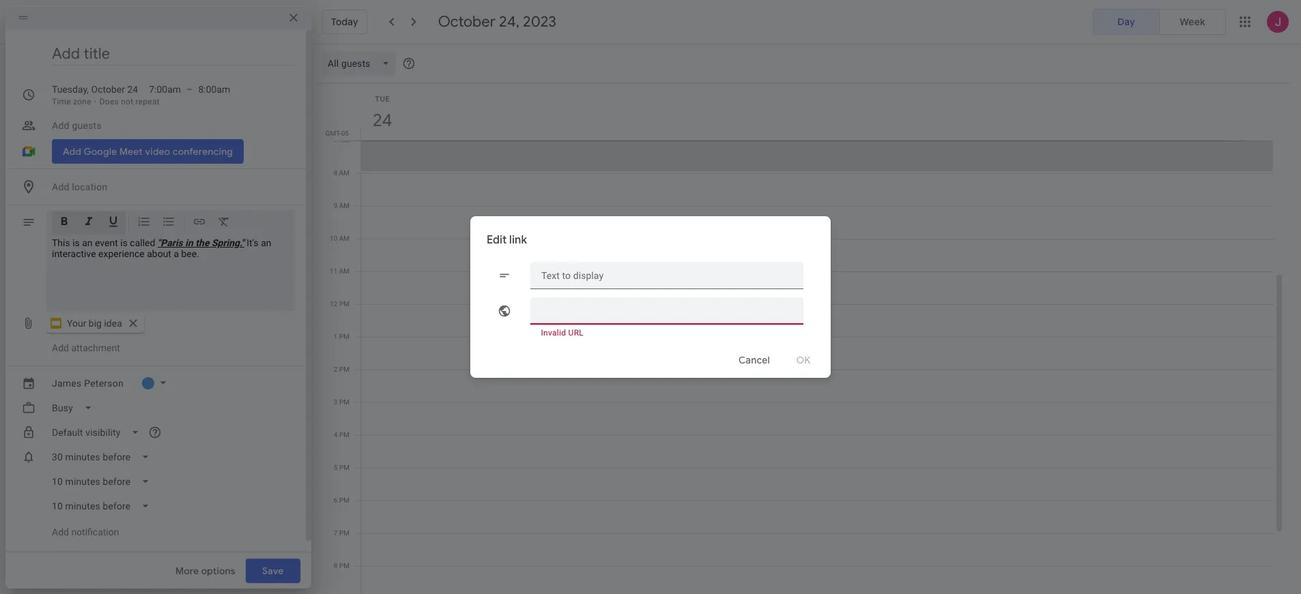 Task type: describe. For each thing, give the bounding box(es) containing it.
the
[[196, 238, 209, 249]]

am for 7 am
[[339, 137, 350, 144]]

called
[[130, 238, 155, 249]]

notifications element
[[46, 445, 295, 519]]

add notification
[[52, 527, 119, 538]]

idea
[[104, 318, 122, 329]]

pm for 5 pm
[[339, 464, 350, 472]]

2 pm
[[334, 366, 350, 374]]

3 pm
[[334, 399, 350, 406]]

edit link
[[487, 234, 527, 247]]

Day radio
[[1094, 9, 1160, 35]]

pm for 1 pm
[[339, 333, 350, 341]]

1 an from the left
[[82, 238, 93, 249]]

2
[[334, 366, 338, 374]]

7 am
[[334, 137, 350, 144]]

am for 10 am
[[339, 235, 350, 242]]

12
[[330, 301, 338, 308]]

"paris
[[158, 238, 183, 249]]

bulleted list image
[[162, 215, 176, 231]]

pm for 8 pm
[[339, 563, 350, 570]]

edit link dialog
[[471, 217, 831, 378]]

Week radio
[[1160, 9, 1227, 35]]

link
[[510, 234, 527, 247]]

a
[[174, 249, 179, 260]]

10 am
[[330, 235, 350, 242]]

7 pm
[[334, 530, 350, 538]]

attachment
[[71, 343, 120, 354]]

grid containing gmt-05
[[317, 83, 1285, 595]]

peterson
[[84, 378, 124, 389]]

4 pm
[[334, 432, 350, 439]]

pm for 6 pm
[[339, 497, 350, 505]]

it's an interactive experience about a bee.
[[52, 238, 272, 260]]

cancel button
[[733, 344, 777, 377]]

9 am
[[334, 202, 350, 210]]

1
[[334, 333, 338, 341]]

Description text field
[[52, 238, 290, 306]]

big
[[89, 318, 102, 329]]

Link to url address text field
[[542, 298, 793, 325]]

edit
[[487, 234, 507, 247]]

7 for 7 am
[[334, 137, 338, 144]]

12 pm
[[330, 301, 350, 308]]

bee.
[[181, 249, 199, 260]]

pm for 7 pm
[[339, 530, 350, 538]]

gmt-
[[326, 130, 341, 137]]

invalid
[[542, 329, 567, 338]]

october 24, 2023
[[438, 12, 557, 31]]

spring."
[[212, 238, 244, 249]]

pm for 3 pm
[[339, 399, 350, 406]]

formatting options toolbar
[[46, 210, 295, 239]]

4
[[334, 432, 338, 439]]

am for 8 am
[[339, 169, 350, 177]]

october
[[438, 12, 496, 31]]

2 is from the left
[[120, 238, 128, 249]]

2023
[[523, 12, 557, 31]]

your big idea
[[67, 318, 122, 329]]

invalid url
[[542, 329, 584, 338]]

pm for 12 pm
[[339, 301, 350, 308]]

5
[[334, 464, 338, 472]]

an inside the it's an interactive experience about a bee.
[[261, 238, 272, 249]]

05
[[341, 130, 349, 137]]

add attachment
[[52, 343, 120, 354]]



Task type: locate. For each thing, give the bounding box(es) containing it.
2 add from the top
[[52, 527, 69, 538]]

option group containing day
[[1094, 9, 1227, 35]]

5 pm
[[334, 464, 350, 472]]

pm right 12
[[339, 301, 350, 308]]

add down "your"
[[52, 343, 69, 354]]

am for 9 am
[[339, 202, 350, 210]]

2 an from the left
[[261, 238, 272, 249]]

week
[[1180, 16, 1206, 28]]

8 up 9
[[334, 169, 338, 177]]

10
[[330, 235, 338, 242]]

day
[[1118, 16, 1136, 28]]

8 for 8 am
[[334, 169, 338, 177]]

9
[[334, 202, 338, 210]]

underline image
[[107, 215, 120, 231]]

5 pm from the top
[[339, 432, 350, 439]]

numbered list image
[[137, 215, 151, 231]]

3 am from the top
[[339, 202, 350, 210]]

add left 'notification'
[[52, 527, 69, 538]]

1 7 from the top
[[334, 137, 338, 144]]

experience
[[98, 249, 145, 260]]

an right it's
[[261, 238, 272, 249]]

pm down 7 pm
[[339, 563, 350, 570]]

6
[[334, 497, 338, 505]]

pm right 4
[[339, 432, 350, 439]]

3
[[334, 399, 338, 406]]

an left event
[[82, 238, 93, 249]]

add for add attachment
[[52, 343, 69, 354]]

Text to display text field
[[542, 262, 793, 290]]

add notification button
[[46, 520, 125, 545]]

7
[[334, 137, 338, 144], [334, 530, 338, 538]]

11
[[330, 268, 338, 275]]

3 pm from the top
[[339, 366, 350, 374]]

am right 10
[[339, 235, 350, 242]]

Add title text field
[[52, 44, 295, 64]]

8 am
[[334, 169, 350, 177]]

bold image
[[57, 215, 71, 231]]

8 down 7 pm
[[334, 563, 338, 570]]

1 pm
[[334, 333, 350, 341]]

7 for 7 pm
[[334, 530, 338, 538]]

in
[[185, 238, 193, 249]]

column header inside grid
[[361, 83, 1275, 141]]

pm for 2 pm
[[339, 366, 350, 374]]

grid
[[317, 83, 1285, 595]]

url
[[569, 329, 584, 338]]

8 pm
[[334, 563, 350, 570]]

add attachment button
[[46, 336, 126, 361]]

0 vertical spatial 7
[[334, 137, 338, 144]]

7 pm from the top
[[339, 497, 350, 505]]

1 vertical spatial add
[[52, 527, 69, 538]]

insert link image
[[193, 215, 206, 231]]

james peterson
[[52, 378, 124, 389]]

1 add from the top
[[52, 343, 69, 354]]

column header
[[361, 83, 1275, 141]]

1 vertical spatial 8
[[334, 563, 338, 570]]

add for add notification
[[52, 527, 69, 538]]

7 left 05 on the top of the page
[[334, 137, 338, 144]]

5 am from the top
[[339, 268, 350, 275]]

8
[[334, 169, 338, 177], [334, 563, 338, 570]]

4 am from the top
[[339, 235, 350, 242]]

add
[[52, 343, 69, 354], [52, 527, 69, 538]]

your big idea link
[[46, 314, 144, 333]]

1 pm from the top
[[339, 301, 350, 308]]

4 pm from the top
[[339, 399, 350, 406]]

1 am from the top
[[339, 137, 350, 144]]

am
[[339, 137, 350, 144], [339, 169, 350, 177], [339, 202, 350, 210], [339, 235, 350, 242], [339, 268, 350, 275]]

pm right 3
[[339, 399, 350, 406]]

am right 9
[[339, 202, 350, 210]]

1 is from the left
[[72, 238, 80, 249]]

2 8 from the top
[[334, 563, 338, 570]]

am down 7 am at left top
[[339, 169, 350, 177]]

1 horizontal spatial is
[[120, 238, 128, 249]]

9 pm from the top
[[339, 563, 350, 570]]

1 horizontal spatial an
[[261, 238, 272, 249]]

james
[[52, 378, 82, 389]]

is
[[72, 238, 80, 249], [120, 238, 128, 249]]

pm for 4 pm
[[339, 432, 350, 439]]

event
[[95, 238, 118, 249]]

7 down 6
[[334, 530, 338, 538]]

this is an event is called "paris in the spring."
[[52, 238, 244, 249]]

italic image
[[82, 215, 96, 231]]

interactive
[[52, 249, 96, 260]]

6 pm from the top
[[339, 464, 350, 472]]

2 pm from the top
[[339, 333, 350, 341]]

this
[[52, 238, 70, 249]]

pm
[[339, 301, 350, 308], [339, 333, 350, 341], [339, 366, 350, 374], [339, 399, 350, 406], [339, 432, 350, 439], [339, 464, 350, 472], [339, 497, 350, 505], [339, 530, 350, 538], [339, 563, 350, 570]]

8 pm from the top
[[339, 530, 350, 538]]

pm right 2
[[339, 366, 350, 374]]

add inside button
[[52, 527, 69, 538]]

pm right 1
[[339, 333, 350, 341]]

2 am from the top
[[339, 169, 350, 177]]

today
[[331, 16, 358, 28]]

8 for 8 pm
[[334, 563, 338, 570]]

option group
[[1094, 9, 1227, 35]]

remove formatting image
[[217, 215, 231, 231]]

6 pm
[[334, 497, 350, 505]]

am up 8 am
[[339, 137, 350, 144]]

am for 11 am
[[339, 268, 350, 275]]

it's
[[247, 238, 259, 249]]

1 8 from the top
[[334, 169, 338, 177]]

24,
[[499, 12, 520, 31]]

add inside button
[[52, 343, 69, 354]]

0 vertical spatial 8
[[334, 169, 338, 177]]

pm right 6
[[339, 497, 350, 505]]

an
[[82, 238, 93, 249], [261, 238, 272, 249]]

0 vertical spatial add
[[52, 343, 69, 354]]

your
[[67, 318, 86, 329]]

today button
[[322, 10, 367, 34]]

pm down 6 pm at left bottom
[[339, 530, 350, 538]]

notification
[[71, 527, 119, 538]]

0 horizontal spatial an
[[82, 238, 93, 249]]

gmt-05
[[326, 130, 349, 137]]

is right event
[[120, 238, 128, 249]]

0 horizontal spatial is
[[72, 238, 80, 249]]

am right the '11'
[[339, 268, 350, 275]]

pm right 5
[[339, 464, 350, 472]]

2 7 from the top
[[334, 530, 338, 538]]

about
[[147, 249, 171, 260]]

11 am
[[330, 268, 350, 275]]

is right this
[[72, 238, 80, 249]]

cancel
[[739, 354, 770, 367]]

1 vertical spatial 7
[[334, 530, 338, 538]]



Task type: vqa. For each thing, say whether or not it's contained in the screenshot.
Add notification Add
yes



